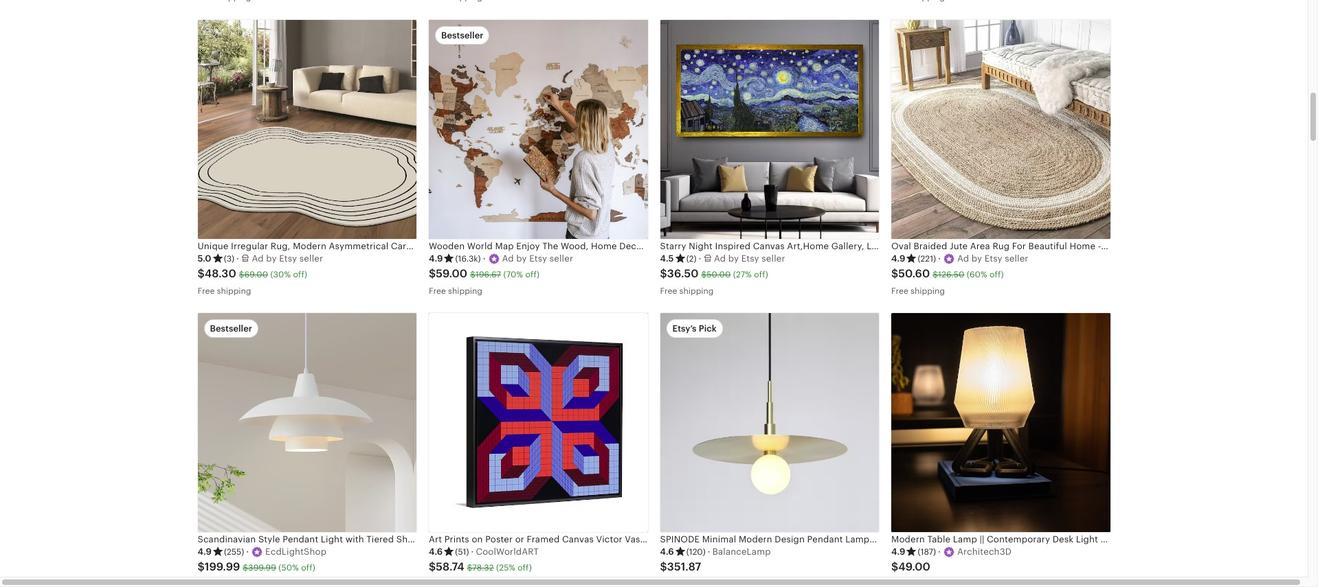 Task type: locate. For each thing, give the bounding box(es) containing it.
· right (2)
[[699, 254, 701, 264]]

etsy for 50.60
[[985, 254, 1003, 264]]

· for (187)
[[938, 547, 941, 557]]

art prints on poster or framed canvas victor vasarely - idom stri - coolart contemporary image
[[429, 314, 648, 533]]

a up (70%
[[502, 254, 508, 264]]

shipping down 48.30 at top
[[217, 286, 251, 296]]

$ down the brass
[[892, 561, 899, 574]]

coolworldart
[[476, 547, 539, 557]]

4 y from the left
[[977, 254, 982, 264]]

1 etsy from the left
[[279, 254, 297, 264]]

shipping for 36.50
[[679, 286, 714, 296]]

framed
[[527, 535, 560, 545]]

a up 50.00
[[714, 254, 720, 264]]

off) inside $ 36.50 $ 50.00 (27% off) free shipping
[[754, 270, 768, 280]]

1 seller from the left
[[300, 254, 323, 264]]

3 d from the left
[[720, 254, 726, 264]]

wooden world map enjoy the wood, home decor, world map wall art, 5th anniversary gift for girlfriend, housewarming gift, living room decor image
[[429, 20, 648, 239]]

free inside "$ 59.00 $ 196.67 (70% off) free shipping"
[[429, 286, 446, 296]]

· right the "(221)"
[[938, 254, 941, 264]]

1 horizontal spatial lamp
[[1019, 535, 1044, 545]]

(255)
[[224, 548, 244, 557]]

· right '(16.3k)'
[[483, 254, 486, 264]]

49.00
[[899, 561, 931, 574]]

off) right (25%
[[518, 564, 532, 573]]

3 free from the left
[[660, 286, 677, 296]]

lamp right balance
[[1019, 535, 1044, 545]]

a d b y etsy seller up (27%
[[714, 254, 785, 264]]

4.9 down oval
[[892, 254, 906, 264]]

prints
[[445, 535, 469, 545]]

$ 49.00
[[892, 561, 931, 574]]

3 y from the left
[[734, 254, 739, 264]]

4 a d b y etsy seller from the left
[[958, 254, 1029, 264]]

d down jute
[[964, 254, 969, 264]]

3 a d b y etsy seller from the left
[[714, 254, 785, 264]]

off) right (30%
[[293, 270, 307, 280]]

best
[[1146, 241, 1165, 251]]

lamp
[[846, 535, 870, 545], [1019, 535, 1044, 545]]

0 vertical spatial bestseller
[[441, 30, 484, 41]]

2 a from the left
[[502, 254, 508, 264]]

4 etsy from the left
[[985, 254, 1003, 264]]

a down jute
[[958, 254, 964, 264]]

4.9 up 199.99
[[198, 547, 212, 557]]

etsy up (27%
[[741, 254, 759, 264]]

3 a from the left
[[714, 254, 720, 264]]

(221)
[[918, 254, 936, 264]]

off) right (50%
[[301, 564, 315, 573]]

y for 59.00
[[522, 254, 527, 264]]

2 y from the left
[[522, 254, 527, 264]]

etsy up "$ 59.00 $ 196.67 (70% off) free shipping"
[[529, 254, 547, 264]]

y up (27%
[[734, 254, 739, 264]]

4.6
[[429, 547, 443, 557], [660, 547, 674, 557]]

starry night inspired canvas art,home gallery, luxurious wall art,vibrant living space,art enthusiast,timeless art piece,contemporary homage image
[[660, 20, 879, 239]]

4.9
[[429, 254, 443, 264], [892, 254, 906, 264], [198, 547, 212, 557], [892, 547, 906, 557]]

bestseller
[[441, 30, 484, 41], [210, 324, 252, 334]]

d up (70%
[[508, 254, 514, 264]]

2 seller from the left
[[550, 254, 573, 264]]

etsy's
[[673, 324, 697, 334]]

$ 50.60 $ 126.50 (60% off) free shipping
[[892, 267, 1004, 296]]

3 b from the left
[[728, 254, 734, 264]]

shipping inside $ 36.50 $ 50.00 (27% off) free shipping
[[679, 286, 714, 296]]

a d b y etsy seller down rug
[[958, 254, 1029, 264]]

a up 69.00
[[252, 254, 258, 264]]

36.50
[[667, 267, 699, 280]]

seller for 48.30
[[300, 254, 323, 264]]

free inside $ 50.60 $ 126.50 (60% off) free shipping
[[892, 286, 909, 296]]

off) inside $ 50.60 $ 126.50 (60% off) free shipping
[[990, 270, 1004, 280]]

4.9 for 59.00
[[429, 254, 443, 264]]

2 a d b y etsy seller from the left
[[502, 254, 573, 264]]

59.00
[[436, 267, 468, 280]]

$ 199.99 $ 399.99 (50% off)
[[198, 561, 315, 574]]

1 y from the left
[[272, 254, 277, 264]]

b up (30%
[[266, 254, 272, 264]]

vasarely
[[625, 535, 661, 545]]

free for 48.30
[[198, 286, 215, 296]]

shipping down "50.60"
[[911, 286, 945, 296]]

y
[[272, 254, 277, 264], [522, 254, 527, 264], [734, 254, 739, 264], [977, 254, 982, 264]]

2 b from the left
[[516, 254, 522, 264]]

off) right (60%
[[990, 270, 1004, 280]]

4.6 down spinode
[[660, 547, 674, 557]]

d up 69.00
[[258, 254, 264, 264]]

poster
[[485, 535, 513, 545]]

free
[[198, 286, 215, 296], [429, 286, 446, 296], [660, 286, 677, 296], [892, 286, 909, 296]]

1 horizontal spatial 4.6
[[660, 547, 674, 557]]

$ right 36.50
[[701, 270, 707, 280]]

(27%
[[733, 270, 752, 280]]

1 horizontal spatial bestseller
[[441, 30, 484, 41]]

2 etsy from the left
[[529, 254, 547, 264]]

· right (255)
[[246, 547, 249, 557]]

free down 48.30 at top
[[198, 286, 215, 296]]

4 seller from the left
[[1005, 254, 1029, 264]]

a for 48.30
[[252, 254, 258, 264]]

off) for 59.00
[[525, 270, 540, 280]]

- left 'jute'
[[1098, 241, 1101, 251]]

shipping inside the '$ 48.30 $ 69.00 (30% off) free shipping'
[[217, 286, 251, 296]]

home
[[1070, 241, 1096, 251]]

4.9 for 199.99
[[198, 547, 212, 557]]

a for 36.50
[[714, 254, 720, 264]]

3 etsy from the left
[[741, 254, 759, 264]]

shipping for 50.60
[[911, 286, 945, 296]]

balancelamp
[[713, 547, 771, 557]]

$ right 48.30 at top
[[239, 270, 244, 280]]

jute
[[1104, 241, 1120, 251]]

brass
[[894, 535, 918, 545]]

etsy's pick
[[673, 324, 717, 334]]

shipping
[[217, 286, 251, 296], [448, 286, 483, 296], [679, 286, 714, 296], [911, 286, 945, 296]]

b up (70%
[[516, 254, 522, 264]]

4.6 down art
[[429, 547, 443, 557]]

b down "area"
[[972, 254, 978, 264]]

· right (3)
[[237, 254, 239, 264]]

balance
[[983, 535, 1017, 545]]

-
[[1098, 241, 1101, 251], [1140, 241, 1143, 251], [664, 535, 667, 545], [711, 535, 714, 545]]

50.60
[[899, 267, 930, 280]]

y up (30%
[[272, 254, 277, 264]]

b up (27%
[[728, 254, 734, 264]]

4 shipping from the left
[[911, 286, 945, 296]]

2 free from the left
[[429, 286, 446, 296]]

off)
[[293, 270, 307, 280], [525, 270, 540, 280], [754, 270, 768, 280], [990, 270, 1004, 280], [301, 564, 315, 573], [518, 564, 532, 573]]

seller for 36.50
[[762, 254, 785, 264]]

off) for 36.50
[[754, 270, 768, 280]]

free inside the '$ 48.30 $ 69.00 (30% off) free shipping'
[[198, 286, 215, 296]]

2 d from the left
[[508, 254, 514, 264]]

(187)
[[918, 548, 936, 557]]

1 free from the left
[[198, 286, 215, 296]]

(50%
[[279, 564, 299, 573]]

free inside $ 36.50 $ 50.00 (27% off) free shipping
[[660, 286, 677, 296]]

flat
[[920, 535, 936, 545]]

b
[[266, 254, 272, 264], [516, 254, 522, 264], [728, 254, 734, 264], [972, 254, 978, 264]]

0 horizontal spatial bestseller
[[210, 324, 252, 334]]

4 b from the left
[[972, 254, 978, 264]]

etsy up (30%
[[279, 254, 297, 264]]

a d b y etsy seller up (30%
[[252, 254, 323, 264]]

1 vertical spatial bestseller
[[210, 324, 252, 334]]

off) right (70%
[[525, 270, 540, 280]]

1 b from the left
[[266, 254, 272, 264]]

quality
[[1167, 241, 1197, 251]]

· for (3)
[[237, 254, 239, 264]]

free down "50.60"
[[892, 286, 909, 296]]

4 free from the left
[[892, 286, 909, 296]]

2 lamp from the left
[[1019, 535, 1044, 545]]

1 a from the left
[[252, 254, 258, 264]]

(30%
[[270, 270, 291, 280]]

shipping for 48.30
[[217, 286, 251, 296]]

1 d from the left
[[258, 254, 264, 264]]

$ down art
[[429, 561, 436, 574]]

3 shipping from the left
[[679, 286, 714, 296]]

1 shipping from the left
[[217, 286, 251, 296]]

1 a d b y etsy seller from the left
[[252, 254, 323, 264]]

0 horizontal spatial lamp
[[846, 535, 870, 545]]

· for (2)
[[699, 254, 701, 264]]

· right (187)
[[938, 547, 941, 557]]

disc
[[938, 535, 957, 545]]

shipping inside $ 50.60 $ 126.50 (60% off) free shipping
[[911, 286, 945, 296]]

etsy down rug
[[985, 254, 1003, 264]]

architech3d
[[957, 547, 1012, 557]]

· coolworldart
[[471, 547, 539, 557]]

196.67
[[476, 270, 501, 280]]

off) inside "$ 59.00 $ 196.67 (70% off) free shipping"
[[525, 270, 540, 280]]

lamp left with
[[846, 535, 870, 545]]

y down "area"
[[977, 254, 982, 264]]

$ down oval
[[892, 267, 899, 280]]

shipping down 59.00
[[448, 286, 483, 296]]

·
[[237, 254, 239, 264], [483, 254, 486, 264], [699, 254, 701, 264], [938, 254, 941, 264], [246, 547, 249, 557], [471, 547, 474, 557], [708, 547, 710, 557], [938, 547, 941, 557]]

$ 59.00 $ 196.67 (70% off) free shipping
[[429, 267, 540, 296]]

spinode minimal modern design pendant lamp with brass flat disc from balance lamp
[[660, 535, 1044, 545]]

d up 50.00
[[720, 254, 726, 264]]

$ left 196.67
[[429, 267, 436, 280]]

spinode
[[660, 535, 700, 545]]

$ down "5.0"
[[198, 267, 205, 280]]

free down 36.50
[[660, 286, 677, 296]]

1 4.6 from the left
[[429, 547, 443, 557]]

scandinavian style pendant light with tiered shade detail, perfect for kitchen, dining, bedroom and entryway- modern nordic image
[[198, 314, 417, 533]]

199.99
[[205, 561, 240, 574]]

4 d from the left
[[964, 254, 969, 264]]

2 shipping from the left
[[448, 286, 483, 296]]

d
[[258, 254, 264, 264], [508, 254, 514, 264], [720, 254, 726, 264], [964, 254, 969, 264]]

off) inside the '$ 48.30 $ 69.00 (30% off) free shipping'
[[293, 270, 307, 280]]

a d b y etsy seller up (70%
[[502, 254, 573, 264]]

0 horizontal spatial 4.6
[[429, 547, 443, 557]]

bestseller for 199.99
[[210, 324, 252, 334]]

a d b y etsy seller for 36.50
[[714, 254, 785, 264]]

canvas
[[562, 535, 594, 545]]

seller
[[300, 254, 323, 264], [550, 254, 573, 264], [762, 254, 785, 264], [1005, 254, 1029, 264]]

off) right (27%
[[754, 270, 768, 280]]

4 a from the left
[[958, 254, 964, 264]]

beautiful
[[1029, 241, 1067, 251]]

etsy
[[279, 254, 297, 264], [529, 254, 547, 264], [741, 254, 759, 264], [985, 254, 1003, 264]]

minimal
[[702, 535, 736, 545]]

$ down (51) at the left bottom of the page
[[467, 564, 472, 573]]

y up (70%
[[522, 254, 527, 264]]

shipping down 36.50
[[679, 286, 714, 296]]

$ inside $ 199.99 $ 399.99 (50% off)
[[243, 564, 248, 573]]

victor
[[596, 535, 623, 545]]

$ down '(16.3k)'
[[470, 270, 476, 280]]

area
[[970, 241, 990, 251]]

bestseller for 59.00
[[441, 30, 484, 41]]

a d b y etsy seller
[[252, 254, 323, 264], [502, 254, 573, 264], [714, 254, 785, 264], [958, 254, 1029, 264]]

5.0
[[198, 254, 211, 264]]

free down 59.00
[[429, 286, 446, 296]]

2 4.6 from the left
[[660, 547, 674, 557]]

$
[[198, 267, 205, 280], [429, 267, 436, 280], [660, 267, 667, 280], [892, 267, 899, 280], [239, 270, 244, 280], [470, 270, 476, 280], [701, 270, 707, 280], [933, 270, 938, 280], [198, 561, 205, 574], [429, 561, 436, 574], [660, 561, 667, 574], [892, 561, 899, 574], [243, 564, 248, 573], [467, 564, 472, 573]]

$ down (255)
[[243, 564, 248, 573]]

78.32
[[472, 564, 494, 573]]

etsy for 59.00
[[529, 254, 547, 264]]

etsy for 36.50
[[741, 254, 759, 264]]

spinode minimal modern design pendant lamp with brass flat disc from balance lamp image
[[660, 314, 879, 533]]

3 seller from the left
[[762, 254, 785, 264]]

shipping inside "$ 59.00 $ 196.67 (70% off) free shipping"
[[448, 286, 483, 296]]

4.9 up 59.00
[[429, 254, 443, 264]]

126.50
[[938, 270, 965, 280]]



Task type: vqa. For each thing, say whether or not it's contained in the screenshot.
(16.3k)'s ·
yes



Task type: describe. For each thing, give the bounding box(es) containing it.
(51)
[[455, 548, 469, 557]]

48.30
[[205, 267, 236, 280]]

ecdlightshop
[[265, 547, 327, 557]]

off) inside the $ 58.74 $ 78.32 (25% off)
[[518, 564, 532, 573]]

$ 36.50 $ 50.00 (27% off) free shipping
[[660, 267, 768, 296]]

$ 351.87
[[660, 561, 701, 574]]

a d b y etsy seller for 59.00
[[502, 254, 573, 264]]

with
[[872, 535, 892, 545]]

on
[[472, 535, 483, 545]]

(16.3k)
[[455, 254, 481, 264]]

etsy for 48.30
[[279, 254, 297, 264]]

free for 59.00
[[429, 286, 446, 296]]

seller for 59.00
[[550, 254, 573, 264]]

rug
[[993, 241, 1010, 251]]

(60%
[[967, 270, 988, 280]]

b for 50.60
[[972, 254, 978, 264]]

y for 50.60
[[977, 254, 982, 264]]

off) for 50.60
[[990, 270, 1004, 280]]

· for (16.3k)
[[483, 254, 486, 264]]

or
[[515, 535, 524, 545]]

351.87
[[667, 561, 701, 574]]

free for 36.50
[[660, 286, 677, 296]]

· for (221)
[[938, 254, 941, 264]]

pick
[[699, 324, 717, 334]]

free for 50.60
[[892, 286, 909, 296]]

b for 48.30
[[266, 254, 272, 264]]

399.99
[[248, 564, 276, 573]]

seller for 50.60
[[1005, 254, 1029, 264]]

- right rug
[[1140, 241, 1143, 251]]

(2)
[[686, 254, 697, 264]]

y for 36.50
[[734, 254, 739, 264]]

- left idom
[[664, 535, 667, 545]]

art prints on poster or framed canvas victor vasarely - idom stri - coolart contemporary
[[429, 535, 815, 545]]

d for 36.50
[[720, 254, 726, 264]]

· for (255)
[[246, 547, 249, 557]]

- right stri
[[711, 535, 714, 545]]

a d b y etsy seller for 50.60
[[958, 254, 1029, 264]]

coolart
[[716, 535, 750, 545]]

braided
[[914, 241, 947, 251]]

oval braided jute area rug for beautiful  home - jute rug - best quality image
[[892, 20, 1110, 239]]

idom
[[669, 535, 692, 545]]

$ 58.74 $ 78.32 (25% off)
[[429, 561, 532, 574]]

4.6 for 351.87
[[660, 547, 674, 557]]

d for 48.30
[[258, 254, 264, 264]]

$ down the "(221)"
[[933, 270, 938, 280]]

58.74
[[436, 561, 465, 574]]

shipping for 59.00
[[448, 286, 483, 296]]

4.6 for 58.74
[[429, 547, 443, 557]]

$ down spinode
[[660, 561, 667, 574]]

50.00
[[707, 270, 731, 280]]

4.5
[[660, 254, 674, 264]]

oval braided jute area rug for beautiful  home - jute rug - best quality
[[892, 241, 1197, 251]]

a d b y etsy seller for 48.30
[[252, 254, 323, 264]]

modern table lamp || contemporary desk light || designer mood lighting || eco friendly lamp || unique home decor image
[[892, 314, 1110, 533]]

(70%
[[503, 270, 523, 280]]

d for 50.60
[[964, 254, 969, 264]]

d for 59.00
[[508, 254, 514, 264]]

$ 48.30 $ 69.00 (30% off) free shipping
[[198, 267, 307, 296]]

oval
[[892, 241, 911, 251]]

off) inside $ 199.99 $ 399.99 (50% off)
[[301, 564, 315, 573]]

jute
[[950, 241, 968, 251]]

a for 50.60
[[958, 254, 964, 264]]

design
[[775, 535, 805, 545]]

$ left 399.99 on the bottom
[[198, 561, 205, 574]]

for
[[1012, 241, 1026, 251]]

off) for 48.30
[[293, 270, 307, 280]]

1 lamp from the left
[[846, 535, 870, 545]]

from
[[960, 535, 980, 545]]

a for 59.00
[[502, 254, 508, 264]]

(3)
[[224, 254, 234, 264]]

69.00
[[244, 270, 268, 280]]

b for 36.50
[[728, 254, 734, 264]]

unique irregular rug, modern asymmetrical carpet, boho chic flooring, geometric carpet for modern livingroom, abstract area rug, multi size image
[[198, 20, 417, 239]]

· balancelamp
[[708, 547, 771, 557]]

rug
[[1123, 241, 1138, 251]]

· right the (120)
[[708, 547, 710, 557]]

b for 59.00
[[516, 254, 522, 264]]

$ inside the $ 58.74 $ 78.32 (25% off)
[[467, 564, 472, 573]]

pendant
[[807, 535, 843, 545]]

art
[[429, 535, 442, 545]]

modern
[[739, 535, 772, 545]]

· right (51) at the left bottom of the page
[[471, 547, 474, 557]]

$ down 4.5
[[660, 267, 667, 280]]

(25%
[[496, 564, 515, 573]]

contemporary
[[752, 535, 815, 545]]

(120)
[[686, 548, 706, 557]]

stri
[[694, 535, 708, 545]]

4.9 for 50.60
[[892, 254, 906, 264]]

y for 48.30
[[272, 254, 277, 264]]

4.9 down the brass
[[892, 547, 906, 557]]



